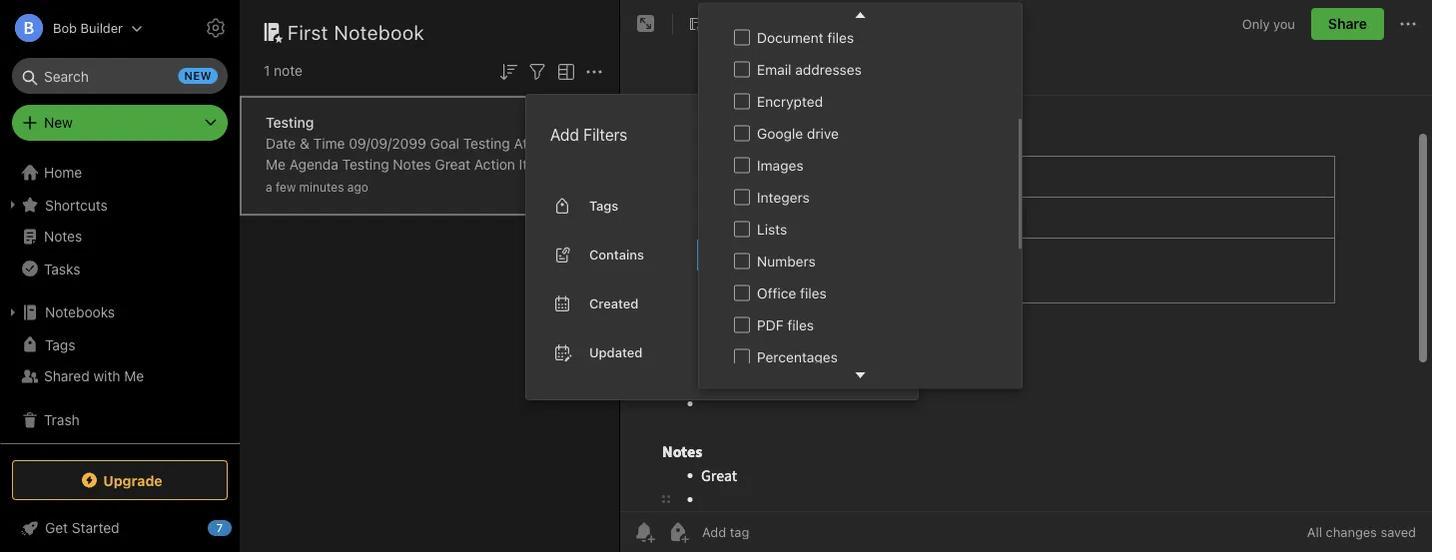 Task type: describe. For each thing, give the bounding box(es) containing it.
tree containing home
[[0, 157, 240, 449]]

changes
[[1326, 525, 1377, 540]]

few
[[276, 180, 296, 194]]

only
[[1243, 16, 1270, 31]]

google drive
[[757, 125, 839, 142]]

notebooks link
[[0, 297, 231, 329]]

Add tag field
[[700, 524, 850, 541]]

Add filters field
[[525, 58, 549, 84]]

great
[[435, 156, 471, 173]]

shortcuts
[[45, 197, 108, 213]]

1 note
[[264, 62, 303, 79]]

files for office files
[[800, 285, 827, 302]]

first inside button
[[706, 16, 733, 31]]

new search field
[[26, 58, 218, 94]]

0 vertical spatial notes
[[490, 177, 526, 194]]

new
[[184, 69, 212, 82]]

files for pdf files
[[788, 317, 814, 334]]

Select561 checkbox
[[734, 349, 750, 365]]

 input text field
[[700, 241, 862, 269]]

pdf files
[[757, 317, 814, 334]]

date & time 09/09/2099 goal testing attendees me agenda testing notes great action items assignee status clean up meeting notes send out meeting notes and actio...
[[266, 135, 588, 215]]

person names
[[757, 381, 848, 398]]

trash link
[[0, 405, 231, 437]]

shortcuts button
[[0, 189, 231, 221]]

files for document files
[[828, 29, 854, 46]]

Select554 checkbox
[[734, 125, 750, 141]]

created
[[589, 296, 639, 311]]

up
[[414, 177, 430, 194]]

upgrade button
[[12, 461, 228, 500]]

Select556 checkbox
[[734, 189, 750, 205]]

more actions image for more actions field to the right
[[1397, 12, 1420, 36]]

actio...
[[389, 198, 433, 215]]

1 horizontal spatial tags
[[589, 198, 619, 213]]

builder
[[80, 20, 123, 35]]

Select559 checkbox
[[734, 285, 750, 301]]

get started
[[45, 520, 119, 536]]

View options field
[[549, 58, 578, 84]]

share
[[1329, 15, 1368, 32]]

shared with me link
[[0, 361, 231, 393]]

0 horizontal spatial testing
[[266, 114, 314, 131]]

with
[[93, 368, 120, 385]]

Select551 checkbox
[[734, 29, 750, 45]]

notebook inside button
[[736, 16, 795, 31]]

notes inside date & time 09/09/2099 goal testing attendees me agenda testing notes great action items assignee status clean up meeting notes send out meeting notes and actio...
[[393, 156, 431, 173]]

0 horizontal spatial meeting
[[266, 198, 318, 215]]

new button
[[12, 105, 228, 141]]

Sort options field
[[496, 58, 520, 84]]

integers
[[757, 189, 810, 206]]

Select550 checkbox
[[734, 0, 750, 13]]

email addresses
[[757, 61, 862, 78]]

email
[[757, 61, 792, 78]]

first notebook inside button
[[706, 16, 795, 31]]

a few minutes ago
[[266, 180, 368, 194]]

note window element
[[620, 0, 1432, 552]]

expand notebooks image
[[5, 305, 21, 321]]

started
[[72, 520, 119, 536]]

time
[[313, 135, 345, 152]]

google
[[757, 125, 803, 142]]

add a reminder image
[[632, 520, 656, 544]]

contains
[[589, 247, 644, 262]]

filters
[[584, 125, 628, 144]]

send
[[530, 177, 563, 194]]

all
[[1307, 525, 1323, 540]]

1 vertical spatial more actions field
[[582, 58, 606, 84]]

action
[[474, 156, 515, 173]]

notes link
[[0, 221, 231, 253]]

all changes saved
[[1307, 525, 1416, 540]]

expand note image
[[634, 12, 658, 36]]

goal
[[430, 135, 459, 152]]

ago
[[347, 180, 368, 194]]

updated
[[589, 345, 643, 360]]

status
[[328, 177, 370, 194]]

tasks
[[44, 260, 80, 277]]

0 horizontal spatial notebook
[[334, 20, 425, 43]]

1 horizontal spatial more actions field
[[1397, 8, 1420, 40]]

clear all
[[834, 126, 886, 143]]



Task type: vqa. For each thing, say whether or not it's contained in the screenshot.
tab list
no



Task type: locate. For each thing, give the bounding box(es) containing it.
notes inside tree
[[44, 228, 82, 245]]

2 horizontal spatial testing
[[463, 135, 510, 152]]

notebooks
[[45, 304, 115, 321]]

clear
[[834, 126, 868, 143]]

0 horizontal spatial tags
[[45, 336, 75, 353]]

first left select551 checkbox
[[706, 16, 733, 31]]

Select558 checkbox
[[734, 253, 750, 269]]

new
[[44, 114, 73, 131]]

pdf
[[757, 317, 784, 334]]

testing up action on the left of the page
[[463, 135, 510, 152]]

1 vertical spatial notes
[[322, 198, 358, 215]]

first notebook
[[706, 16, 795, 31], [288, 20, 425, 43]]

and
[[362, 198, 386, 215]]

1 vertical spatial testing
[[463, 135, 510, 152]]

click to collapse image
[[232, 515, 247, 539]]

notes up tasks
[[44, 228, 82, 245]]

meeting down 'few'
[[266, 198, 318, 215]]

1 horizontal spatial first notebook
[[706, 16, 795, 31]]

more actions image right view options field
[[582, 60, 606, 84]]

1 horizontal spatial testing
[[342, 156, 389, 173]]

2 vertical spatial testing
[[342, 156, 389, 173]]

1 horizontal spatial notes
[[393, 156, 431, 173]]

testing
[[266, 114, 314, 131], [463, 135, 510, 152], [342, 156, 389, 173]]

me inside date & time 09/09/2099 goal testing attendees me agenda testing notes great action items assignee status clean up meeting notes send out meeting notes and actio...
[[266, 156, 286, 173]]

1 horizontal spatial notes
[[490, 177, 526, 194]]

1 vertical spatial files
[[800, 285, 827, 302]]

files right pdf in the bottom right of the page
[[788, 317, 814, 334]]

add tag image
[[666, 520, 690, 544]]

clean
[[373, 177, 410, 194]]

only you
[[1243, 16, 1296, 31]]

first
[[706, 16, 733, 31], [288, 20, 329, 43]]

tags
[[589, 198, 619, 213], [45, 336, 75, 353]]

0 vertical spatial testing
[[266, 114, 314, 131]]

1 horizontal spatial more actions image
[[1397, 12, 1420, 36]]

1 horizontal spatial meeting
[[434, 177, 486, 194]]

agenda
[[289, 156, 339, 173]]

7
[[217, 522, 223, 535]]

percentages
[[757, 349, 838, 366]]

1 vertical spatial more actions image
[[582, 60, 606, 84]]

09/09/2099
[[349, 135, 426, 152]]

testing up ago
[[342, 156, 389, 173]]

date
[[266, 135, 296, 152]]

0 vertical spatial files
[[828, 29, 854, 46]]

all
[[872, 126, 886, 143]]

1 vertical spatial me
[[124, 368, 144, 385]]

1 horizontal spatial me
[[266, 156, 286, 173]]

tasks button
[[0, 253, 231, 285]]

More actions field
[[1397, 8, 1420, 40], [582, 58, 606, 84]]

upgrade
[[103, 472, 163, 489]]

add filters
[[550, 125, 628, 144]]

tree
[[0, 157, 240, 449]]

files up addresses
[[828, 29, 854, 46]]

me right with
[[124, 368, 144, 385]]

you
[[1274, 16, 1296, 31]]

0 horizontal spatial first
[[288, 20, 329, 43]]

first notebook down select550 option
[[706, 16, 795, 31]]

document
[[757, 29, 824, 46]]

Account field
[[0, 8, 143, 48]]

0 horizontal spatial notes
[[322, 198, 358, 215]]

drive
[[807, 125, 839, 142]]

add
[[550, 125, 579, 144]]

notes down status
[[322, 198, 358, 215]]

0 vertical spatial more actions image
[[1397, 12, 1420, 36]]

0 vertical spatial tags
[[589, 198, 619, 213]]

document files
[[757, 29, 854, 46]]

Help and Learning task checklist field
[[0, 512, 240, 544]]

me down date at top left
[[266, 156, 286, 173]]

first notebook up note
[[288, 20, 425, 43]]

note
[[274, 62, 303, 79]]

home
[[44, 164, 82, 181]]

a
[[266, 180, 272, 194]]

office files
[[757, 285, 827, 302]]

more actions image
[[1397, 12, 1420, 36], [582, 60, 606, 84]]

first notebook button
[[681, 10, 802, 38]]

person
[[757, 381, 802, 398]]

0 vertical spatial meeting
[[434, 177, 486, 194]]

saved
[[1381, 525, 1416, 540]]

images
[[757, 157, 804, 174]]

Contains field
[[698, 241, 888, 270]]

settings image
[[204, 16, 228, 40]]

encrypted
[[757, 93, 823, 110]]

0 horizontal spatial first notebook
[[288, 20, 425, 43]]

1 horizontal spatial first
[[706, 16, 733, 31]]

1 horizontal spatial notebook
[[736, 16, 795, 31]]

1 vertical spatial notes
[[44, 228, 82, 245]]

Select553 checkbox
[[734, 93, 750, 109]]

share button
[[1312, 8, 1385, 40]]

more actions image right share button
[[1397, 12, 1420, 36]]

items
[[519, 156, 555, 173]]

Select557 checkbox
[[734, 221, 750, 237]]

notes up up
[[393, 156, 431, 173]]

bob builder
[[53, 20, 123, 35]]

more actions field right view options field
[[582, 58, 606, 84]]

2 vertical spatial files
[[788, 317, 814, 334]]

tags up contains
[[589, 198, 619, 213]]

trash
[[44, 412, 80, 429]]

0 horizontal spatial more actions field
[[582, 58, 606, 84]]

Select555 checkbox
[[734, 157, 750, 173]]

addresses
[[795, 61, 862, 78]]

meeting
[[434, 177, 486, 194], [266, 198, 318, 215]]

tags button
[[0, 329, 231, 361]]

shared
[[44, 368, 90, 385]]

office
[[757, 285, 796, 302]]

notes down action on the left of the page
[[490, 177, 526, 194]]

add filters image
[[525, 60, 549, 84]]

0 vertical spatial notes
[[393, 156, 431, 173]]

notes
[[393, 156, 431, 173], [44, 228, 82, 245]]

meeting down great
[[434, 177, 486, 194]]

1 vertical spatial tags
[[45, 336, 75, 353]]

get
[[45, 520, 68, 536]]

Select552 checkbox
[[734, 61, 750, 77]]

Select560 checkbox
[[734, 317, 750, 333]]

clear all button
[[832, 123, 888, 147]]

0 horizontal spatial more actions image
[[582, 60, 606, 84]]

bob
[[53, 20, 77, 35]]

0 vertical spatial me
[[266, 156, 286, 173]]

lists
[[757, 221, 787, 238]]

files right office
[[800, 285, 827, 302]]

out
[[567, 177, 588, 194]]

first up note
[[288, 20, 329, 43]]

Search text field
[[26, 58, 214, 94]]

me
[[266, 156, 286, 173], [124, 368, 144, 385]]

more actions image for the bottom more actions field
[[582, 60, 606, 84]]

more actions field right share button
[[1397, 8, 1420, 40]]

0 horizontal spatial notes
[[44, 228, 82, 245]]

numbers
[[757, 253, 816, 270]]

0 horizontal spatial me
[[124, 368, 144, 385]]

&
[[300, 135, 310, 152]]

home link
[[0, 157, 240, 189]]

attendees
[[514, 135, 580, 152]]

notes
[[490, 177, 526, 194], [322, 198, 358, 215]]

tags inside button
[[45, 336, 75, 353]]

minutes
[[299, 180, 344, 194]]

Select562 checkbox
[[734, 381, 750, 397]]

shared with me
[[44, 368, 144, 385]]

assignee
[[266, 177, 324, 194]]

1 vertical spatial meeting
[[266, 198, 318, 215]]

tags up shared
[[45, 336, 75, 353]]

testing up date at top left
[[266, 114, 314, 131]]

me inside tree
[[124, 368, 144, 385]]

files
[[828, 29, 854, 46], [800, 285, 827, 302], [788, 317, 814, 334]]

1
[[264, 62, 270, 79]]

0 vertical spatial more actions field
[[1397, 8, 1420, 40]]

Note Editor text field
[[620, 96, 1432, 511]]

names
[[806, 381, 848, 398]]



